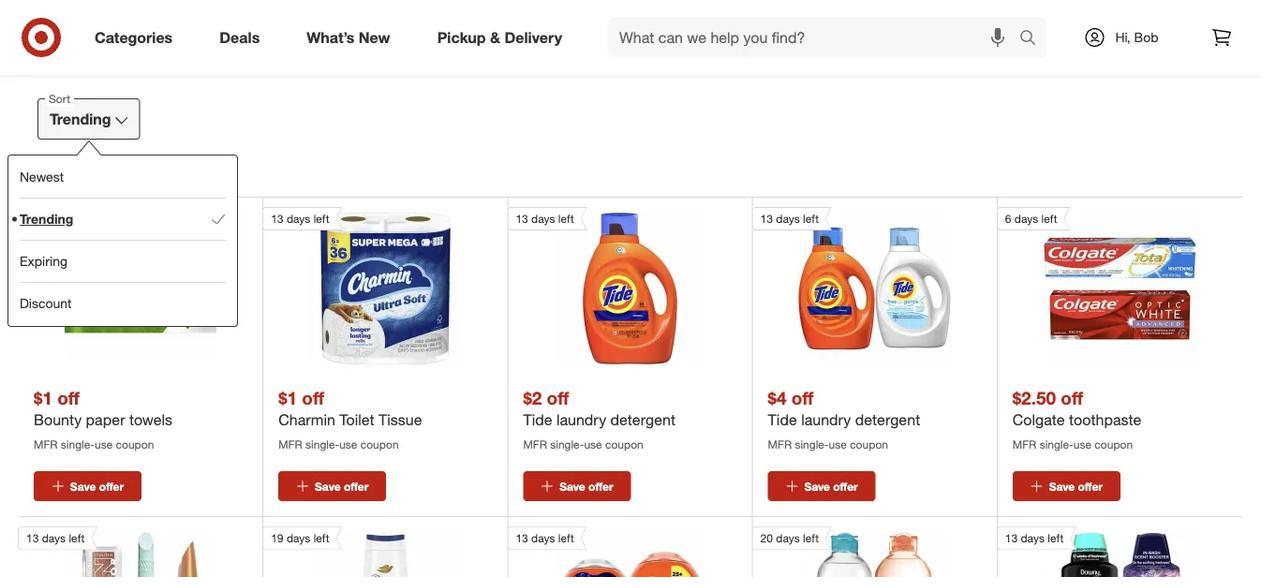 Task type: vqa. For each thing, say whether or not it's contained in the screenshot.


Task type: locate. For each thing, give the bounding box(es) containing it.
offer up 19 days left button at the bottom left
[[344, 479, 369, 494]]

13 days left button
[[263, 207, 461, 365], [507, 207, 706, 365], [752, 207, 951, 365], [18, 527, 217, 577], [507, 527, 706, 577], [997, 527, 1196, 577]]

offer up 20 days left button
[[833, 479, 858, 494]]

4 use from the left
[[829, 438, 847, 452]]

off inside $1 off bounty paper towels mfr single-use coupon
[[57, 387, 80, 408]]

trending link
[[20, 198, 226, 240]]

expiring
[[20, 253, 67, 270]]

2 laundry from the left
[[801, 410, 851, 429]]

tide inside the $2 off tide laundry detergent mfr single-use coupon
[[523, 410, 552, 429]]

1 single- from the left
[[61, 438, 95, 452]]

use inside the $2 off tide laundry detergent mfr single-use coupon
[[584, 438, 602, 452]]

pets
[[616, 16, 646, 34]]

off right $2
[[547, 387, 569, 408]]

20 days left
[[761, 531, 819, 546]]

use for $2 off tide laundry detergent mfr single-use coupon
[[584, 438, 602, 452]]

3 save offer from the left
[[560, 479, 613, 494]]

coupon inside $1 off bounty paper towels mfr single-use coupon
[[116, 438, 154, 452]]

paper
[[86, 410, 125, 429]]

mfr inside $1 off charmin toilet tissue mfr single-use coupon
[[279, 438, 302, 452]]

tide down $2
[[523, 410, 552, 429]]

5 coupon from the left
[[1095, 438, 1133, 452]]

5 save from the left
[[1049, 479, 1075, 494]]

0 horizontal spatial $1
[[34, 387, 52, 408]]

detergent inside $4 off tide laundry detergent mfr single-use coupon
[[855, 410, 921, 429]]

mfr
[[34, 438, 58, 452], [279, 438, 302, 452], [523, 438, 547, 452], [768, 438, 792, 452], [1013, 438, 1037, 452]]

13 days left
[[271, 212, 329, 226], [516, 212, 574, 226], [761, 212, 819, 226], [26, 531, 85, 546], [516, 531, 574, 546], [1005, 531, 1064, 546]]

trending up 779 offer
[[50, 110, 111, 128]]

use
[[95, 438, 113, 452], [339, 438, 357, 452], [584, 438, 602, 452], [829, 438, 847, 452], [1074, 438, 1092, 452]]

mfr down colgate
[[1013, 438, 1037, 452]]

bounty
[[34, 410, 82, 429]]

off for $2 off tide laundry detergent mfr single-use coupon
[[547, 387, 569, 408]]

offer for $1 off charmin toilet tissue mfr single-use coupon
[[344, 479, 369, 494]]

2 horizontal spatial &
[[864, 16, 874, 34]]

1 use from the left
[[95, 438, 113, 452]]

off for $2.50 off colgate toothpaste mfr single-use coupon
[[1061, 387, 1083, 408]]

$1 up bounty
[[34, 387, 52, 408]]

single- for $1 off charmin toilet tissue mfr single-use coupon
[[306, 438, 339, 452]]

pickup & delivery
[[437, 28, 562, 46]]

home button
[[365, 0, 454, 57]]

4 single- from the left
[[795, 438, 829, 452]]

2 single- from the left
[[306, 438, 339, 452]]

off inside the $2 off tide laundry detergent mfr single-use coupon
[[547, 387, 569, 408]]

save offer down $2.50 off colgate toothpaste mfr single-use coupon
[[1049, 479, 1103, 494]]

toothpaste
[[1069, 410, 1142, 429]]

save offer down paper
[[70, 479, 124, 494]]

save offer up 20 days left
[[805, 479, 858, 494]]

tech & entertainment
[[697, 16, 792, 56]]

save offer button up 20 days left
[[768, 472, 876, 502]]

expiring link
[[20, 240, 226, 282]]

19
[[271, 531, 284, 546]]

3 coupon from the left
[[605, 438, 644, 452]]

1 horizontal spatial tide
[[768, 410, 797, 429]]

3 mfr from the left
[[523, 438, 547, 452]]

5 single- from the left
[[1040, 438, 1074, 452]]

tide
[[523, 410, 552, 429], [768, 410, 797, 429]]

charmin
[[279, 410, 335, 429]]

coupon inside $1 off charmin toilet tissue mfr single-use coupon
[[361, 438, 399, 452]]

& inside toys & sports
[[864, 16, 874, 34]]

toilet
[[340, 410, 374, 429]]

offer down the $2 off tide laundry detergent mfr single-use coupon
[[589, 479, 613, 494]]

$1 off bounty paper towels mfr single-use coupon
[[34, 387, 172, 452]]

tide down $4
[[768, 410, 797, 429]]

toys & sports
[[829, 16, 875, 56]]

use inside $4 off tide laundry detergent mfr single-use coupon
[[829, 438, 847, 452]]

save offer
[[70, 479, 124, 494], [315, 479, 369, 494], [560, 479, 613, 494], [805, 479, 858, 494], [1049, 479, 1103, 494]]

1 horizontal spatial detergent
[[855, 410, 921, 429]]

save offer button
[[34, 472, 142, 502], [279, 472, 386, 502], [523, 472, 631, 502], [768, 472, 876, 502], [1013, 472, 1121, 502]]

3 save offer button from the left
[[523, 472, 631, 502]]

save offer button for $2.50 off colgate toothpaste mfr single-use coupon
[[1013, 472, 1121, 502]]

4 save from the left
[[805, 479, 830, 494]]

laundry
[[557, 410, 606, 429], [801, 410, 851, 429]]

1 tide from the left
[[523, 410, 552, 429]]

2 save offer button from the left
[[279, 472, 386, 502]]

& inside tech & entertainment
[[754, 16, 764, 34]]

save offer for $2.50 off colgate toothpaste mfr single-use coupon
[[1049, 479, 1103, 494]]

0 horizontal spatial tide
[[523, 410, 552, 429]]

tide for $2
[[523, 410, 552, 429]]

4 off from the left
[[792, 387, 814, 408]]

1 off from the left
[[57, 387, 80, 408]]

5 save offer from the left
[[1049, 479, 1103, 494]]

3 use from the left
[[584, 438, 602, 452]]

1 horizontal spatial $1
[[279, 387, 297, 408]]

1 save offer from the left
[[70, 479, 124, 494]]

single- inside $1 off bounty paper towels mfr single-use coupon
[[61, 438, 95, 452]]

0 horizontal spatial &
[[490, 28, 500, 46]]

1 detergent from the left
[[611, 410, 676, 429]]

mfr inside $4 off tide laundry detergent mfr single-use coupon
[[768, 438, 792, 452]]

single- for $4 off tide laundry detergent mfr single-use coupon
[[795, 438, 829, 452]]

laundry inside the $2 off tide laundry detergent mfr single-use coupon
[[557, 410, 606, 429]]

2 save offer from the left
[[315, 479, 369, 494]]

1 save from the left
[[70, 479, 96, 494]]

1 vertical spatial trending
[[20, 211, 73, 227]]

$2 off tide laundry detergent mfr single-use coupon
[[523, 387, 676, 452]]

3 single- from the left
[[550, 438, 584, 452]]

mfr down $2
[[523, 438, 547, 452]]

13
[[271, 212, 284, 226], [516, 212, 528, 226], [761, 212, 773, 226], [26, 531, 39, 546], [516, 531, 528, 546], [1005, 531, 1018, 546]]

coupon for $4 off tide laundry detergent mfr single-use coupon
[[850, 438, 888, 452]]

1 $1 from the left
[[34, 387, 52, 408]]

1 horizontal spatial laundry
[[801, 410, 851, 429]]

discount link
[[20, 282, 226, 324]]

household supplies button
[[476, 0, 564, 57]]

off for $1 off bounty paper towels mfr single-use coupon
[[57, 387, 80, 408]]

save offer for $1 off charmin toilet tissue mfr single-use coupon
[[315, 479, 369, 494]]

6 days left
[[1005, 212, 1058, 226]]

trending for trending dropdown button
[[50, 110, 111, 128]]

$1 up charmin
[[279, 387, 297, 408]]

save for $4 off tide laundry detergent mfr single-use coupon
[[805, 479, 830, 494]]

0 horizontal spatial detergent
[[611, 410, 676, 429]]

trending
[[50, 110, 111, 128], [20, 211, 73, 227]]

save for $1 off bounty paper towels mfr single-use coupon
[[70, 479, 96, 494]]

single- inside $1 off charmin toilet tissue mfr single-use coupon
[[306, 438, 339, 452]]

0 horizontal spatial laundry
[[557, 410, 606, 429]]

save offer up the 19 days left
[[315, 479, 369, 494]]

save down $2.50 off colgate toothpaste mfr single-use coupon
[[1049, 479, 1075, 494]]

save
[[70, 479, 96, 494], [315, 479, 341, 494], [560, 479, 585, 494], [805, 479, 830, 494], [1049, 479, 1075, 494]]

offer down $2.50 off colgate toothpaste mfr single-use coupon
[[1078, 479, 1103, 494]]

coupon inside the $2 off tide laundry detergent mfr single-use coupon
[[605, 438, 644, 452]]

offer down paper
[[99, 479, 124, 494]]

coupon
[[116, 438, 154, 452], [361, 438, 399, 452], [605, 438, 644, 452], [850, 438, 888, 452], [1095, 438, 1133, 452]]

off inside $1 off charmin toilet tissue mfr single-use coupon
[[302, 387, 324, 408]]

off up charmin
[[302, 387, 324, 408]]

single-
[[61, 438, 95, 452], [306, 438, 339, 452], [550, 438, 584, 452], [795, 438, 829, 452], [1040, 438, 1074, 452]]

what's
[[307, 28, 355, 46]]

trending for trending link
[[20, 211, 73, 227]]

detergent inside the $2 off tide laundry detergent mfr single-use coupon
[[611, 410, 676, 429]]

laundry for $4 off
[[801, 410, 851, 429]]

off up bounty
[[57, 387, 80, 408]]

use inside $1 off charmin toilet tissue mfr single-use coupon
[[339, 438, 357, 452]]

what's new
[[307, 28, 390, 46]]

household
[[484, 16, 556, 34]]

2 detergent from the left
[[855, 410, 921, 429]]

& for tech
[[754, 16, 764, 34]]

mfr inside $1 off bounty paper towels mfr single-use coupon
[[34, 438, 58, 452]]

discount
[[20, 295, 72, 312]]

0 vertical spatial trending
[[50, 110, 111, 128]]

save down $1 off bounty paper towels mfr single-use coupon
[[70, 479, 96, 494]]

3 save from the left
[[560, 479, 585, 494]]

save offer button down $1 off bounty paper towels mfr single-use coupon
[[34, 472, 142, 502]]

mfr down $4
[[768, 438, 792, 452]]

20 days left button
[[752, 527, 951, 577]]

coupon inside $4 off tide laundry detergent mfr single-use coupon
[[850, 438, 888, 452]]

left
[[314, 212, 329, 226], [558, 212, 574, 226], [803, 212, 819, 226], [1042, 212, 1058, 226], [69, 531, 85, 546], [314, 531, 329, 546], [558, 531, 574, 546], [803, 531, 819, 546], [1048, 531, 1064, 546]]

2 use from the left
[[339, 438, 357, 452]]

2 mfr from the left
[[279, 438, 302, 452]]

2 off from the left
[[302, 387, 324, 408]]

coupon inside $2.50 off colgate toothpaste mfr single-use coupon
[[1095, 438, 1133, 452]]

hi,
[[1116, 29, 1131, 45]]

single- inside the $2 off tide laundry detergent mfr single-use coupon
[[550, 438, 584, 452]]

$1 inside $1 off charmin toilet tissue mfr single-use coupon
[[279, 387, 297, 408]]

offer for $2.50 off colgate toothpaste mfr single-use coupon
[[1078, 479, 1103, 494]]

4 save offer from the left
[[805, 479, 858, 494]]

4 mfr from the left
[[768, 438, 792, 452]]

&
[[754, 16, 764, 34], [864, 16, 874, 34], [490, 28, 500, 46]]

days
[[287, 212, 310, 226], [531, 212, 555, 226], [776, 212, 800, 226], [1015, 212, 1039, 226], [42, 531, 66, 546], [287, 531, 310, 546], [531, 531, 555, 546], [776, 531, 800, 546], [1021, 531, 1045, 546]]

1 laundry from the left
[[557, 410, 606, 429]]

save offer for $4 off tide laundry detergent mfr single-use coupon
[[805, 479, 858, 494]]

1 horizontal spatial &
[[754, 16, 764, 34]]

4 save offer button from the left
[[768, 472, 876, 502]]

$1
[[34, 387, 52, 408], [279, 387, 297, 408]]

household supplies
[[484, 16, 556, 56]]

home
[[389, 16, 430, 34]]

save offer button up the 19 days left
[[279, 472, 386, 502]]

3 off from the left
[[547, 387, 569, 408]]

2 save from the left
[[315, 479, 341, 494]]

save for $2 off tide laundry detergent mfr single-use coupon
[[560, 479, 585, 494]]

off right $2.50 at the bottom
[[1061, 387, 1083, 408]]

offer for $2 off tide laundry detergent mfr single-use coupon
[[589, 479, 613, 494]]

1 coupon from the left
[[116, 438, 154, 452]]

5 use from the left
[[1074, 438, 1092, 452]]

4 coupon from the left
[[850, 438, 888, 452]]

save down the $2 off tide laundry detergent mfr single-use coupon
[[560, 479, 585, 494]]

save offer button down $2.50 off colgate toothpaste mfr single-use coupon
[[1013, 472, 1121, 502]]

779
[[15, 157, 51, 183]]

newest link
[[20, 156, 226, 198]]

off inside $2.50 off colgate toothpaste mfr single-use coupon
[[1061, 387, 1083, 408]]

1 mfr from the left
[[34, 438, 58, 452]]

offer right 779
[[57, 157, 104, 183]]

search button
[[1011, 17, 1056, 62]]

save offer button down the $2 off tide laundry detergent mfr single-use coupon
[[523, 472, 631, 502]]

trending inside dropdown button
[[50, 110, 111, 128]]

save up 20 days left
[[805, 479, 830, 494]]

off for $4 off tide laundry detergent mfr single-use coupon
[[792, 387, 814, 408]]

colgate
[[1013, 410, 1065, 429]]

save offer button for $4 off tide laundry detergent mfr single-use coupon
[[768, 472, 876, 502]]

use inside $2.50 off colgate toothpaste mfr single-use coupon
[[1074, 438, 1092, 452]]

2 $1 from the left
[[279, 387, 297, 408]]

1 save offer button from the left
[[34, 472, 142, 502]]

offer for $1 off bounty paper towels mfr single-use coupon
[[99, 479, 124, 494]]

5 off from the left
[[1061, 387, 1083, 408]]

save offer for $1 off bounty paper towels mfr single-use coupon
[[70, 479, 124, 494]]

5 save offer button from the left
[[1013, 472, 1121, 502]]

$1 for bounty paper towels
[[34, 387, 52, 408]]

single- inside $4 off tide laundry detergent mfr single-use coupon
[[795, 438, 829, 452]]

save offer down the $2 off tide laundry detergent mfr single-use coupon
[[560, 479, 613, 494]]

tide inside $4 off tide laundry detergent mfr single-use coupon
[[768, 410, 797, 429]]

use for $1 off bounty paper towels mfr single-use coupon
[[95, 438, 113, 452]]

offer
[[57, 157, 104, 183], [99, 479, 124, 494], [344, 479, 369, 494], [589, 479, 613, 494], [833, 479, 858, 494], [1078, 479, 1103, 494]]

$2.50 off colgate toothpaste mfr single-use coupon
[[1013, 387, 1142, 452]]

off
[[57, 387, 80, 408], [302, 387, 324, 408], [547, 387, 569, 408], [792, 387, 814, 408], [1061, 387, 1083, 408]]

mfr down bounty
[[34, 438, 58, 452]]

detergent
[[611, 410, 676, 429], [855, 410, 921, 429]]

use inside $1 off bounty paper towels mfr single-use coupon
[[95, 438, 113, 452]]

779 offer
[[15, 157, 104, 183]]

mfr for $2 off tide laundry detergent mfr single-use coupon
[[523, 438, 547, 452]]

mfr down charmin
[[279, 438, 302, 452]]

save up the 19 days left
[[315, 479, 341, 494]]

5 mfr from the left
[[1013, 438, 1037, 452]]

& for pickup
[[490, 28, 500, 46]]

supplies
[[491, 37, 549, 56]]

single- for $1 off bounty paper towels mfr single-use coupon
[[61, 438, 95, 452]]

2 coupon from the left
[[361, 438, 399, 452]]

tissue
[[379, 410, 422, 429]]

off right $4
[[792, 387, 814, 408]]

trending up expiring
[[20, 211, 73, 227]]

2 tide from the left
[[768, 410, 797, 429]]

$1 inside $1 off bounty paper towels mfr single-use coupon
[[34, 387, 52, 408]]

laundry inside $4 off tide laundry detergent mfr single-use coupon
[[801, 410, 851, 429]]

off inside $4 off tide laundry detergent mfr single-use coupon
[[792, 387, 814, 408]]

detergent for $2 off
[[611, 410, 676, 429]]

mfr inside the $2 off tide laundry detergent mfr single-use coupon
[[523, 438, 547, 452]]



Task type: describe. For each thing, give the bounding box(es) containing it.
toys & sports button
[[808, 0, 896, 57]]

pickup & delivery link
[[421, 17, 586, 58]]

coupon for $1 off charmin toilet tissue mfr single-use coupon
[[361, 438, 399, 452]]

entertainment
[[697, 37, 792, 56]]

offer for $4 off tide laundry detergent mfr single-use coupon
[[833, 479, 858, 494]]

use for $4 off tide laundry detergent mfr single-use coupon
[[829, 438, 847, 452]]

$4 off tide laundry detergent mfr single-use coupon
[[768, 387, 921, 452]]

newest
[[20, 168, 64, 185]]

$1 off charmin toilet tissue mfr single-use coupon
[[279, 387, 422, 452]]

bob
[[1135, 29, 1159, 45]]

new
[[359, 28, 390, 46]]

deals
[[220, 28, 260, 46]]

coupon for $2 off tide laundry detergent mfr single-use coupon
[[605, 438, 644, 452]]

detergent for $4 off
[[855, 410, 921, 429]]

save offer button for $1 off bounty paper towels mfr single-use coupon
[[34, 472, 142, 502]]

categories link
[[79, 17, 196, 58]]

19 days left
[[271, 531, 329, 546]]

single- inside $2.50 off colgate toothpaste mfr single-use coupon
[[1040, 438, 1074, 452]]

mfr for $1 off bounty paper towels mfr single-use coupon
[[34, 438, 58, 452]]

coupon for $1 off bounty paper towels mfr single-use coupon
[[116, 438, 154, 452]]

towels
[[129, 410, 172, 429]]

save for $1 off charmin toilet tissue mfr single-use coupon
[[315, 479, 341, 494]]

& for toys
[[864, 16, 874, 34]]

what's new link
[[291, 17, 414, 58]]

hi, bob
[[1116, 29, 1159, 45]]

tide for $4
[[768, 410, 797, 429]]

search
[[1011, 30, 1056, 48]]

$2
[[523, 387, 542, 408]]

19 days left button
[[263, 527, 461, 577]]

pickup
[[437, 28, 486, 46]]

6 days left button
[[997, 207, 1196, 365]]

20
[[761, 531, 773, 546]]

mfr for $4 off tide laundry detergent mfr single-use coupon
[[768, 438, 792, 452]]

mfr for $1 off charmin toilet tissue mfr single-use coupon
[[279, 438, 302, 452]]

use for $1 off charmin toilet tissue mfr single-use coupon
[[339, 438, 357, 452]]

$1 for charmin toilet tissue
[[279, 387, 297, 408]]

What can we help you find? suggestions appear below search field
[[608, 17, 1024, 58]]

laundry for $2 off
[[557, 410, 606, 429]]

deals link
[[204, 17, 283, 58]]

save for $2.50 off colgate toothpaste mfr single-use coupon
[[1049, 479, 1075, 494]]

6
[[1005, 212, 1012, 226]]

toys
[[830, 16, 860, 34]]

save offer button for $1 off charmin toilet tissue mfr single-use coupon
[[279, 472, 386, 502]]

pets button
[[587, 0, 675, 57]]

$2.50
[[1013, 387, 1056, 408]]

delivery
[[505, 28, 562, 46]]

tech & entertainment button
[[697, 0, 792, 57]]

save offer for $2 off tide laundry detergent mfr single-use coupon
[[560, 479, 613, 494]]

sports
[[829, 37, 875, 56]]

single- for $2 off tide laundry detergent mfr single-use coupon
[[550, 438, 584, 452]]

tech
[[719, 16, 750, 34]]

trending button
[[37, 99, 140, 140]]

categories
[[95, 28, 173, 46]]

off for $1 off charmin toilet tissue mfr single-use coupon
[[302, 387, 324, 408]]

mfr inside $2.50 off colgate toothpaste mfr single-use coupon
[[1013, 438, 1037, 452]]

save offer button for $2 off tide laundry detergent mfr single-use coupon
[[523, 472, 631, 502]]

$4
[[768, 387, 787, 408]]



